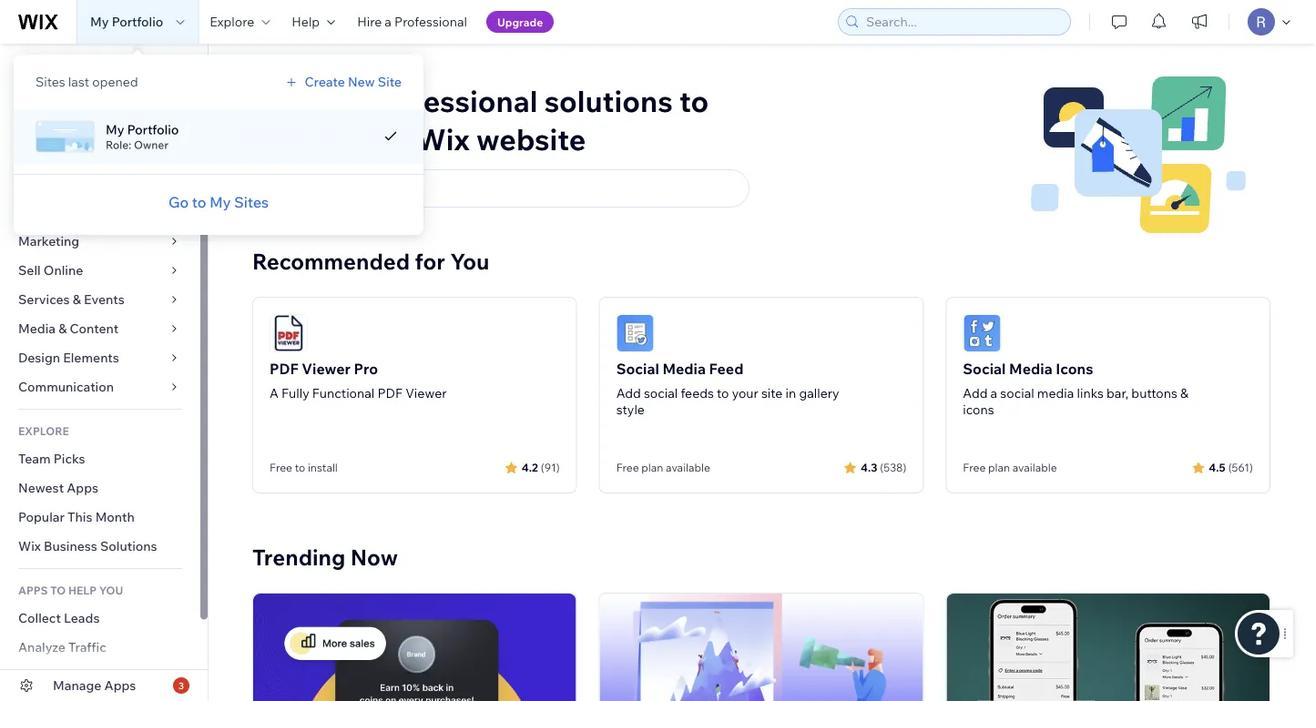 Task type: describe. For each thing, give the bounding box(es) containing it.
for
[[415, 248, 446, 275]]

role:
[[106, 138, 131, 152]]

go to my sites link
[[169, 191, 269, 213]]

wix business solutions link
[[0, 532, 200, 561]]

social media feed add social feeds to your site in gallery style
[[617, 360, 840, 418]]

communication
[[18, 379, 117, 395]]

portfolio for my portfolio role: owner
[[127, 122, 179, 138]]

4.3
[[861, 461, 878, 474]]

available for feed
[[666, 461, 711, 475]]

home
[[92, 161, 128, 177]]

go to my sites
[[169, 193, 269, 211]]

help
[[292, 14, 320, 30]]

design
[[18, 350, 60, 366]]

(538)
[[881, 461, 907, 474]]

help button
[[281, 0, 346, 44]]

newest
[[18, 480, 64, 496]]

my for my portfolio role: owner
[[106, 122, 124, 138]]

a inside hire a professional link
[[385, 14, 392, 30]]

social for social media icons
[[964, 360, 1007, 378]]

pdf viewer pro logo image
[[270, 314, 308, 353]]

1 vertical spatial search apps... field
[[283, 170, 741, 207]]

collect leads
[[18, 611, 100, 627]]

now
[[351, 544, 398, 571]]

show menu button
[[16, 56, 135, 89]]

explore
[[18, 424, 69, 438]]

your inside social media feed add social feeds to your site in gallery style
[[732, 385, 759, 401]]

market
[[46, 161, 89, 177]]

plan for social media icons
[[989, 461, 1011, 475]]

4.2 (91)
[[522, 461, 560, 474]]

media & content link
[[0, 314, 200, 344]]

services & events
[[18, 292, 125, 308]]

icons
[[964, 402, 995, 418]]

plan for social media feed
[[642, 461, 664, 475]]

& for media
[[58, 321, 67, 337]]

wix business solutions
[[18, 539, 157, 555]]

choose professional solutions to power your wix website
[[252, 82, 709, 158]]

site
[[762, 385, 783, 401]]

sell online link
[[0, 256, 200, 285]]

power
[[252, 121, 340, 158]]

to left install
[[295, 461, 305, 475]]

sell
[[18, 262, 41, 278]]

app market home
[[18, 161, 128, 177]]

social inside the 'social media icons add a social media links bar, buttons & icons'
[[1001, 385, 1035, 401]]

show
[[55, 64, 93, 82]]

collect leads link
[[0, 604, 200, 633]]

4.2
[[522, 461, 538, 474]]

newest apps
[[18, 480, 98, 496]]

free for pdf viewer pro
[[270, 461, 292, 475]]

create new site
[[305, 74, 402, 90]]

free plan available for feed
[[617, 461, 711, 475]]

icons
[[1056, 360, 1094, 378]]

you
[[450, 248, 490, 275]]

0 vertical spatial sites
[[36, 74, 65, 90]]

add for social media feed
[[617, 385, 641, 401]]

popular
[[18, 509, 65, 525]]

gallery
[[800, 385, 840, 401]]

analyze traffic link
[[0, 633, 200, 662]]

month
[[95, 509, 135, 525]]

you
[[99, 584, 123, 597]]

site
[[378, 74, 402, 90]]

popular this month
[[18, 509, 135, 525]]

services
[[18, 292, 70, 308]]

business
[[44, 539, 97, 555]]

owner
[[134, 138, 169, 152]]

picks
[[54, 451, 85, 467]]

hire
[[357, 14, 382, 30]]

content
[[70, 321, 119, 337]]

Search... field
[[861, 9, 1065, 35]]

solutions
[[100, 539, 157, 555]]

social inside social media feed add social feeds to your site in gallery style
[[644, 385, 678, 401]]

bar,
[[1107, 385, 1129, 401]]

your inside choose professional solutions to power your wix website
[[347, 121, 410, 158]]

sell online
[[18, 262, 83, 278]]

sites last opened
[[36, 74, 138, 90]]

fully
[[282, 385, 310, 401]]

install
[[308, 461, 338, 475]]

recommended
[[252, 248, 410, 275]]

2 vertical spatial my
[[210, 193, 231, 211]]

functional
[[312, 385, 375, 401]]

marketing
[[18, 233, 79, 249]]

social media feed logo image
[[617, 314, 655, 353]]

communication link
[[0, 373, 200, 402]]

0 vertical spatial viewer
[[302, 360, 351, 378]]



Task type: locate. For each thing, give the bounding box(es) containing it.
add up icons
[[964, 385, 988, 401]]

free for social media icons
[[964, 461, 986, 475]]

1 horizontal spatial available
[[1013, 461, 1058, 475]]

media for social media icons
[[1010, 360, 1053, 378]]

1 free plan available from the left
[[617, 461, 711, 475]]

sites left last
[[36, 74, 65, 90]]

new
[[348, 74, 375, 90]]

analyze
[[18, 640, 66, 656]]

style
[[617, 402, 645, 418]]

hire a professional link
[[346, 0, 478, 44]]

0 horizontal spatial add
[[617, 385, 641, 401]]

a
[[385, 14, 392, 30], [991, 385, 998, 401]]

team picks link
[[0, 445, 200, 474]]

free plan available for icons
[[964, 461, 1058, 475]]

& inside the 'social media icons add a social media links bar, buttons & icons'
[[1181, 385, 1189, 401]]

media up feeds
[[663, 360, 706, 378]]

my up 'role:'
[[106, 122, 124, 138]]

1 horizontal spatial social
[[964, 360, 1007, 378]]

portfolio inside my portfolio role: owner
[[127, 122, 179, 138]]

0 horizontal spatial media
[[18, 321, 56, 337]]

leads
[[64, 611, 100, 627]]

create new site button
[[283, 74, 402, 90]]

your left the site at bottom right
[[732, 385, 759, 401]]

apps
[[18, 584, 48, 597]]

2 plan from the left
[[989, 461, 1011, 475]]

events
[[84, 292, 125, 308]]

social up style at bottom
[[644, 385, 678, 401]]

design elements
[[18, 350, 119, 366]]

apps for newest apps
[[67, 480, 98, 496]]

1 horizontal spatial wix
[[417, 121, 470, 158]]

0 horizontal spatial &
[[58, 321, 67, 337]]

&
[[73, 292, 81, 308], [58, 321, 67, 337], [1181, 385, 1189, 401]]

1 vertical spatial a
[[991, 385, 998, 401]]

recommended for you
[[252, 248, 490, 275]]

trending now
[[252, 544, 398, 571]]

free to install
[[270, 461, 338, 475]]

popular this month link
[[0, 503, 200, 532]]

1 add from the left
[[617, 385, 641, 401]]

in
[[786, 385, 797, 401]]

portfolio up menu
[[112, 14, 163, 30]]

0 horizontal spatial social
[[617, 360, 660, 378]]

buttons
[[1132, 385, 1178, 401]]

hire a professional
[[357, 14, 467, 30]]

0 vertical spatial search apps... field
[[38, 112, 186, 138]]

free
[[270, 461, 292, 475], [617, 461, 639, 475], [964, 461, 986, 475]]

media for social media feed
[[663, 360, 706, 378]]

1 free from the left
[[270, 461, 292, 475]]

app market home link
[[0, 155, 200, 184]]

1 plan from the left
[[642, 461, 664, 475]]

sites right go on the top of the page
[[234, 193, 269, 211]]

newest apps link
[[0, 474, 200, 503]]

free down icons
[[964, 461, 986, 475]]

to
[[680, 82, 709, 119], [192, 193, 206, 211], [717, 385, 729, 401], [295, 461, 305, 475]]

services & events link
[[0, 285, 200, 314]]

to
[[50, 584, 66, 597]]

0 horizontal spatial sites
[[36, 74, 65, 90]]

upgrade button
[[487, 11, 554, 33]]

add for social media icons
[[964, 385, 988, 401]]

available for icons
[[1013, 461, 1058, 475]]

1 vertical spatial portfolio
[[127, 122, 179, 138]]

free down style at bottom
[[617, 461, 639, 475]]

free plan available down icons
[[964, 461, 1058, 475]]

a up icons
[[991, 385, 998, 401]]

media up design
[[18, 321, 56, 337]]

2 social from the left
[[964, 360, 1007, 378]]

media & content
[[18, 321, 119, 337]]

available down media
[[1013, 461, 1058, 475]]

pro
[[354, 360, 378, 378]]

your
[[347, 121, 410, 158], [732, 385, 759, 401]]

my
[[90, 14, 109, 30], [106, 122, 124, 138], [210, 193, 231, 211]]

professional
[[395, 14, 467, 30]]

portfolio for my portfolio
[[112, 14, 163, 30]]

last
[[68, 74, 89, 90]]

1 vertical spatial wix
[[18, 539, 41, 555]]

social down social media icons logo in the right of the page
[[964, 360, 1007, 378]]

manage apps
[[53, 678, 136, 694]]

to inside social media feed add social feeds to your site in gallery style
[[717, 385, 729, 401]]

this
[[67, 509, 92, 525]]

add up style at bottom
[[617, 385, 641, 401]]

apps for manage apps
[[104, 678, 136, 694]]

viewer up functional
[[302, 360, 351, 378]]

explore
[[210, 14, 255, 30]]

plan down icons
[[989, 461, 1011, 475]]

available down feeds
[[666, 461, 711, 475]]

0 horizontal spatial apps
[[67, 480, 98, 496]]

social
[[644, 385, 678, 401], [1001, 385, 1035, 401]]

& right buttons
[[1181, 385, 1189, 401]]

my inside my portfolio role: owner
[[106, 122, 124, 138]]

2 social from the left
[[1001, 385, 1035, 401]]

choose
[[252, 82, 359, 119]]

1 vertical spatial &
[[58, 321, 67, 337]]

4.3 (538)
[[861, 461, 907, 474]]

your down site
[[347, 121, 410, 158]]

1 horizontal spatial free
[[617, 461, 639, 475]]

2 available from the left
[[1013, 461, 1058, 475]]

media inside the 'social media icons add a social media links bar, buttons & icons'
[[1010, 360, 1053, 378]]

my up show menu
[[90, 14, 109, 30]]

opened
[[92, 74, 138, 90]]

0 horizontal spatial a
[[385, 14, 392, 30]]

sites
[[36, 74, 65, 90], [234, 193, 269, 211]]

0 horizontal spatial wix
[[18, 539, 41, 555]]

1 vertical spatial pdf
[[378, 385, 403, 401]]

0 vertical spatial my
[[90, 14, 109, 30]]

social media icons logo image
[[964, 314, 1002, 353]]

1 horizontal spatial add
[[964, 385, 988, 401]]

wix
[[417, 121, 470, 158], [18, 539, 41, 555]]

0 horizontal spatial search apps... field
[[38, 112, 186, 138]]

plan
[[642, 461, 664, 475], [989, 461, 1011, 475]]

viewer right functional
[[406, 385, 447, 401]]

1 vertical spatial your
[[732, 385, 759, 401]]

to right go on the top of the page
[[192, 193, 206, 211]]

3 free from the left
[[964, 461, 986, 475]]

my for my portfolio
[[90, 14, 109, 30]]

0 vertical spatial a
[[385, 14, 392, 30]]

1 social from the left
[[617, 360, 660, 378]]

analyze traffic
[[18, 640, 106, 656]]

2 horizontal spatial free
[[964, 461, 986, 475]]

free for social media feed
[[617, 461, 639, 475]]

plan down style at bottom
[[642, 461, 664, 475]]

my portfolio
[[90, 14, 163, 30]]

1 horizontal spatial pdf
[[378, 385, 403, 401]]

show menu
[[55, 64, 135, 82]]

social down social media feed logo
[[617, 360, 660, 378]]

social inside social media feed add social feeds to your site in gallery style
[[617, 360, 660, 378]]

to inside choose professional solutions to power your wix website
[[680, 82, 709, 119]]

0 horizontal spatial pdf
[[270, 360, 299, 378]]

feed
[[709, 360, 744, 378]]

search apps... field down website
[[283, 170, 741, 207]]

portfolio up owner
[[127, 122, 179, 138]]

2 horizontal spatial media
[[1010, 360, 1053, 378]]

0 horizontal spatial free
[[270, 461, 292, 475]]

& left events
[[73, 292, 81, 308]]

apps to help you
[[18, 584, 123, 597]]

a right hire
[[385, 14, 392, 30]]

1 horizontal spatial social
[[1001, 385, 1035, 401]]

professional
[[365, 82, 538, 119]]

a inside the 'social media icons add a social media links bar, buttons & icons'
[[991, 385, 998, 401]]

(561)
[[1229, 461, 1254, 474]]

2 horizontal spatial &
[[1181, 385, 1189, 401]]

social media icons add a social media links bar, buttons & icons
[[964, 360, 1189, 418]]

upgrade
[[498, 15, 543, 29]]

wix inside choose professional solutions to power your wix website
[[417, 121, 470, 158]]

solutions
[[545, 82, 673, 119]]

0 vertical spatial portfolio
[[112, 14, 163, 30]]

app
[[18, 161, 44, 177]]

available
[[666, 461, 711, 475], [1013, 461, 1058, 475]]

pdf up a
[[270, 360, 299, 378]]

1 vertical spatial sites
[[234, 193, 269, 211]]

portfolio
[[112, 14, 163, 30], [127, 122, 179, 138]]

media up media
[[1010, 360, 1053, 378]]

wix down professional
[[417, 121, 470, 158]]

links
[[1078, 385, 1104, 401]]

pdf viewer pro a fully functional pdf viewer
[[270, 360, 447, 401]]

2 add from the left
[[964, 385, 988, 401]]

0 horizontal spatial social
[[644, 385, 678, 401]]

1 horizontal spatial media
[[663, 360, 706, 378]]

social
[[617, 360, 660, 378], [964, 360, 1007, 378]]

manage
[[53, 678, 102, 694]]

team picks
[[18, 451, 85, 467]]

0 vertical spatial apps
[[67, 480, 98, 496]]

media
[[1038, 385, 1075, 401]]

search apps... field up 'role:'
[[38, 112, 186, 138]]

& for services
[[73, 292, 81, 308]]

add inside social media feed add social feeds to your site in gallery style
[[617, 385, 641, 401]]

feeds
[[681, 385, 714, 401]]

2 free plan available from the left
[[964, 461, 1058, 475]]

0 vertical spatial wix
[[417, 121, 470, 158]]

1 available from the left
[[666, 461, 711, 475]]

0 vertical spatial your
[[347, 121, 410, 158]]

& up design elements
[[58, 321, 67, 337]]

0 horizontal spatial viewer
[[302, 360, 351, 378]]

wix down popular
[[18, 539, 41, 555]]

a
[[270, 385, 279, 401]]

1 horizontal spatial sites
[[234, 193, 269, 211]]

1 vertical spatial viewer
[[406, 385, 447, 401]]

1 horizontal spatial &
[[73, 292, 81, 308]]

elements
[[63, 350, 119, 366]]

1 horizontal spatial free plan available
[[964, 461, 1058, 475]]

media inside social media feed add social feeds to your site in gallery style
[[663, 360, 706, 378]]

create
[[305, 74, 345, 90]]

free plan available down style at bottom
[[617, 461, 711, 475]]

apps down analyze traffic link
[[104, 678, 136, 694]]

to right solutions
[[680, 82, 709, 119]]

1 social from the left
[[644, 385, 678, 401]]

0 horizontal spatial your
[[347, 121, 410, 158]]

0 horizontal spatial plan
[[642, 461, 664, 475]]

help
[[68, 584, 97, 597]]

1 vertical spatial apps
[[104, 678, 136, 694]]

pdf
[[270, 360, 299, 378], [378, 385, 403, 401]]

0 horizontal spatial free plan available
[[617, 461, 711, 475]]

pdf down pro
[[378, 385, 403, 401]]

free left install
[[270, 461, 292, 475]]

1 horizontal spatial search apps... field
[[283, 170, 741, 207]]

my right go on the top of the page
[[210, 193, 231, 211]]

social left media
[[1001, 385, 1035, 401]]

2 free from the left
[[617, 461, 639, 475]]

1 horizontal spatial viewer
[[406, 385, 447, 401]]

Search apps... field
[[38, 112, 186, 138], [283, 170, 741, 207]]

social inside the 'social media icons add a social media links bar, buttons & icons'
[[964, 360, 1007, 378]]

add inside the 'social media icons add a social media links bar, buttons & icons'
[[964, 385, 988, 401]]

0 horizontal spatial available
[[666, 461, 711, 475]]

1 vertical spatial my
[[106, 122, 124, 138]]

0 vertical spatial &
[[73, 292, 81, 308]]

online
[[44, 262, 83, 278]]

my portfolio role: owner
[[106, 122, 179, 152]]

1 horizontal spatial apps
[[104, 678, 136, 694]]

apps up this
[[67, 480, 98, 496]]

1 horizontal spatial plan
[[989, 461, 1011, 475]]

1 horizontal spatial a
[[991, 385, 998, 401]]

menu
[[97, 64, 135, 82]]

(91)
[[541, 461, 560, 474]]

to down feed
[[717, 385, 729, 401]]

2 vertical spatial &
[[1181, 385, 1189, 401]]

social for social media feed
[[617, 360, 660, 378]]

0 vertical spatial pdf
[[270, 360, 299, 378]]

1 horizontal spatial your
[[732, 385, 759, 401]]



Task type: vqa. For each thing, say whether or not it's contained in the screenshot.
the to in the Choose professional solutions to power your Wix website
yes



